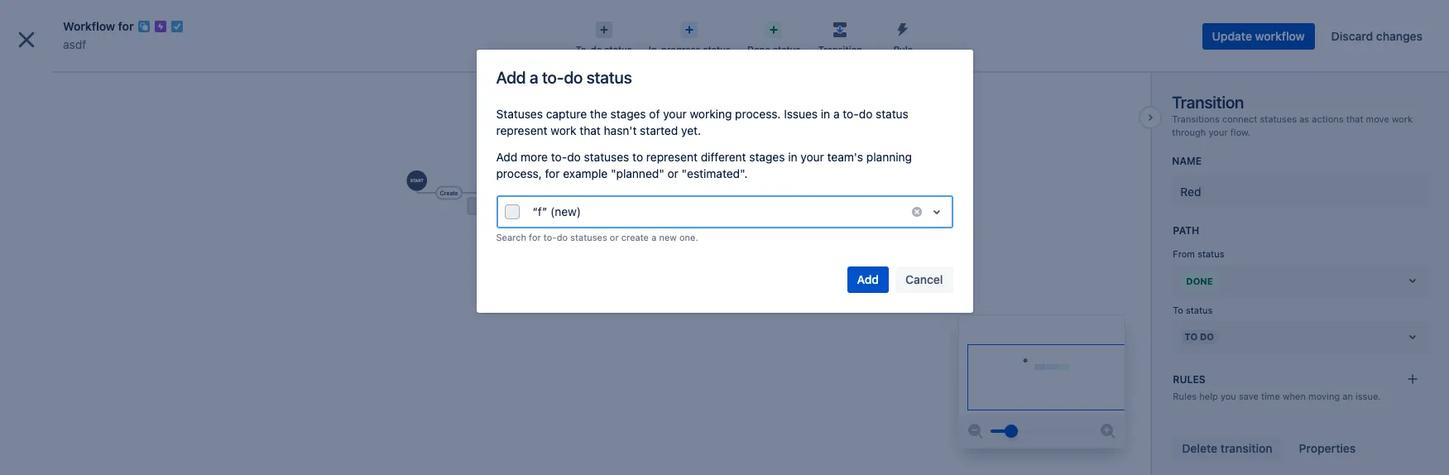 Task type: locate. For each thing, give the bounding box(es) containing it.
for down more
[[545, 166, 560, 180]]

Search field
[[1135, 10, 1300, 36]]

done inside "from status" element
[[1186, 275, 1213, 286]]

to-
[[576, 44, 591, 55]]

in inside statuses capture the stages of your working process. issues in a to-do status represent work that hasn't started yet.
[[821, 107, 830, 121]]

1 vertical spatial your
[[1209, 126, 1228, 137]]

asdf link
[[63, 35, 86, 55]]

1 vertical spatial in
[[788, 150, 798, 164]]

a inside statuses capture the stages of your working process. issues in a to-do status represent work that hasn't started yet.
[[834, 107, 840, 121]]

do for add a to-do status
[[564, 68, 583, 87]]

add left "cancel"
[[857, 272, 879, 286]]

2 horizontal spatial your
[[1209, 126, 1228, 137]]

do down to-
[[564, 68, 583, 87]]

0 horizontal spatial to
[[1173, 305, 1184, 315]]

2 vertical spatial open image
[[1403, 327, 1423, 347]]

1 vertical spatial asdf
[[50, 72, 74, 86]]

that down the
[[580, 123, 601, 137]]

move
[[1366, 113, 1390, 124]]

transition inside popup button
[[818, 44, 863, 55]]

1 rules from the top
[[1173, 373, 1206, 386]]

open image
[[927, 202, 947, 222], [1403, 271, 1423, 291], [1403, 327, 1423, 347]]

or right '"planned"'
[[668, 166, 679, 180]]

add inside add more to-do statuses to represent different stages in your team's planning process, for example "planned" or "estimated".
[[496, 150, 518, 164]]

primary element
[[10, 0, 1135, 46]]

that left move
[[1346, 113, 1364, 124]]

0 vertical spatial asdf
[[63, 37, 86, 51]]

in for a
[[821, 107, 830, 121]]

represent inside add more to-do statuses to represent different stages in your team's planning process, for example "planned" or "estimated".
[[646, 150, 698, 164]]

done for done status
[[747, 44, 771, 55]]

"planned"
[[611, 166, 665, 180]]

for
[[118, 19, 134, 33], [545, 166, 560, 180], [529, 232, 541, 243]]

to- inside add more to-do statuses to represent different stages in your team's planning process, for example "planned" or "estimated".
[[551, 150, 567, 164]]

1 vertical spatial or
[[610, 232, 619, 243]]

to do
[[1185, 331, 1214, 342]]

update workflow button
[[1202, 23, 1315, 50]]

0 horizontal spatial work
[[551, 123, 577, 137]]

represent down started
[[646, 150, 698, 164]]

an
[[1343, 391, 1353, 401]]

2 vertical spatial statuses
[[570, 232, 607, 243]]

in right 'issues'
[[821, 107, 830, 121]]

status
[[605, 44, 632, 55], [703, 44, 731, 55], [773, 44, 801, 55], [587, 68, 632, 87], [876, 107, 909, 121], [1198, 249, 1225, 259], [1186, 305, 1213, 315]]

0 horizontal spatial done
[[747, 44, 771, 55]]

stages right different
[[749, 150, 785, 164]]

status inside in-progress status popup button
[[703, 44, 731, 55]]

stages inside add more to-do statuses to represent different stages in your team's planning process, for example "planned" or "estimated".
[[749, 150, 785, 164]]

work
[[1392, 113, 1413, 124], [551, 123, 577, 137]]

for right the workflow
[[118, 19, 134, 33]]

your inside the transition transitions connect statuses as actions that move work through your flow.
[[1209, 126, 1228, 137]]

a
[[530, 68, 538, 87], [834, 107, 840, 121], [652, 232, 657, 243]]

to down from
[[1173, 305, 1184, 315]]

1 vertical spatial stages
[[749, 150, 785, 164]]

planning
[[867, 150, 912, 164]]

your right of
[[663, 107, 687, 121]]

in inside add more to-do statuses to represent different stages in your team's planning process, for example "planned" or "estimated".
[[788, 150, 798, 164]]

1 horizontal spatial transition
[[1172, 93, 1244, 112]]

1 horizontal spatial done
[[1186, 275, 1213, 286]]

asdf
[[63, 37, 86, 51], [50, 72, 74, 86]]

transition
[[818, 44, 863, 55], [1172, 93, 1244, 112]]

statuses down (new)
[[570, 232, 607, 243]]

0 vertical spatial a
[[530, 68, 538, 87]]

from
[[1173, 249, 1195, 259]]

rule
[[894, 44, 913, 55]]

rules left help in the right bottom of the page
[[1173, 391, 1197, 401]]

0 horizontal spatial in
[[788, 150, 798, 164]]

1 vertical spatial statuses
[[584, 150, 629, 164]]

to status
[[1173, 305, 1213, 315]]

group
[[7, 303, 180, 393], [7, 303, 180, 348], [7, 348, 180, 393]]

2 rules from the top
[[1173, 391, 1197, 401]]

do up team's
[[859, 107, 873, 121]]

statuses
[[496, 107, 543, 121]]

transition for transition
[[818, 44, 863, 55]]

to-do status button
[[568, 17, 641, 56]]

1 vertical spatial rules
[[1173, 391, 1197, 401]]

1 vertical spatial done
[[1186, 275, 1213, 286]]

help
[[1200, 391, 1218, 401]]

your left team's
[[801, 150, 824, 164]]

0 vertical spatial your
[[663, 107, 687, 121]]

to
[[1173, 305, 1184, 315], [1185, 331, 1198, 342]]

in
[[821, 107, 830, 121], [788, 150, 798, 164]]

0 horizontal spatial or
[[610, 232, 619, 243]]

done inside 'popup button'
[[747, 44, 771, 55]]

statuses inside add more to-do statuses to represent different stages in your team's planning process, for example "planned" or "estimated".
[[584, 150, 629, 164]]

to- for add more to-do statuses to represent different stages in your team's planning process, for example "planned" or "estimated".
[[551, 150, 567, 164]]

work inside statuses capture the stages of your working process. issues in a to-do status represent work that hasn't started yet.
[[551, 123, 577, 137]]

done
[[747, 44, 771, 55], [1186, 275, 1213, 286]]

2 horizontal spatial for
[[545, 166, 560, 180]]

stages inside statuses capture the stages of your working process. issues in a to-do status represent work that hasn't started yet.
[[611, 107, 646, 121]]

in-
[[649, 44, 661, 55]]

add up process,
[[496, 150, 518, 164]]

do up example
[[567, 150, 581, 164]]

1 horizontal spatial work
[[1392, 113, 1413, 124]]

capture
[[546, 107, 587, 121]]

in for your
[[788, 150, 798, 164]]

1 vertical spatial for
[[545, 166, 560, 180]]

stages
[[611, 107, 646, 121], [749, 150, 785, 164]]

work right move
[[1392, 113, 1413, 124]]

to status element
[[1173, 320, 1430, 353]]

1 vertical spatial represent
[[646, 150, 698, 164]]

0 vertical spatial in
[[821, 107, 830, 121]]

2 vertical spatial your
[[801, 150, 824, 164]]

asdf down asdf 'link'
[[50, 72, 74, 86]]

delete transition button
[[1172, 435, 1283, 462]]

0 vertical spatial stages
[[611, 107, 646, 121]]

to- up team's
[[843, 107, 859, 121]]

do inside popup button
[[591, 44, 602, 55]]

to- down "f" (new)
[[544, 232, 557, 243]]

asdf down the workflow
[[63, 37, 86, 51]]

stages up the hasn't
[[611, 107, 646, 121]]

do
[[591, 44, 602, 55], [564, 68, 583, 87], [859, 107, 873, 121], [567, 150, 581, 164], [557, 232, 568, 243]]

or left create
[[610, 232, 619, 243]]

0 vertical spatial represent
[[496, 123, 548, 137]]

1 vertical spatial add
[[496, 150, 518, 164]]

0 horizontal spatial your
[[663, 107, 687, 121]]

your inside statuses capture the stages of your working process. issues in a to-do status represent work that hasn't started yet.
[[663, 107, 687, 121]]

1 horizontal spatial your
[[801, 150, 824, 164]]

to- right more
[[551, 150, 567, 164]]

do up add a to-do status
[[591, 44, 602, 55]]

that inside statuses capture the stages of your working process. issues in a to-do status represent work that hasn't started yet.
[[580, 123, 601, 137]]

or inside add more to-do statuses to represent different stages in your team's planning process, for example "planned" or "estimated".
[[668, 166, 679, 180]]

rules for rules help you save time when moving an issue.
[[1173, 391, 1197, 401]]

progress
[[661, 44, 701, 55]]

2 horizontal spatial a
[[834, 107, 840, 121]]

actions
[[1312, 113, 1344, 124]]

a right 'issues'
[[834, 107, 840, 121]]

to for to do
[[1185, 331, 1198, 342]]

represent inside statuses capture the stages of your working process. issues in a to-do status represent work that hasn't started yet.
[[496, 123, 548, 137]]

0 vertical spatial rules
[[1173, 373, 1206, 386]]

status right from
[[1198, 249, 1225, 259]]

to-do status
[[576, 44, 632, 55]]

your for transition
[[1209, 126, 1228, 137]]

1 vertical spatial open image
[[1403, 271, 1423, 291]]

statuses capture the stages of your working process. issues in a to-do status represent work that hasn't started yet.
[[496, 107, 909, 137]]

0 horizontal spatial for
[[118, 19, 134, 33]]

from status
[[1173, 249, 1225, 259]]

0 horizontal spatial stages
[[611, 107, 646, 121]]

work inside the transition transitions connect statuses as actions that move work through your flow.
[[1392, 113, 1413, 124]]

in down 'issues'
[[788, 150, 798, 164]]

transition up transitions
[[1172, 93, 1244, 112]]

transition inside the transition transitions connect statuses as actions that move work through your flow.
[[1172, 93, 1244, 112]]

to- for add a to-do status
[[542, 68, 564, 87]]

your
[[663, 107, 687, 121], [1209, 126, 1228, 137], [801, 150, 824, 164]]

represent
[[496, 123, 548, 137], [646, 150, 698, 164]]

transition
[[1221, 441, 1273, 455]]

0 horizontal spatial transition
[[818, 44, 863, 55]]

workflow for
[[63, 19, 134, 33]]

do inside add more to-do statuses to represent different stages in your team's planning process, for example "planned" or "estimated".
[[567, 150, 581, 164]]

0 horizontal spatial that
[[580, 123, 601, 137]]

1 horizontal spatial stages
[[749, 150, 785, 164]]

or
[[668, 166, 679, 180], [610, 232, 619, 243]]

search
[[496, 232, 526, 243]]

workflow
[[63, 19, 115, 33]]

yet.
[[681, 123, 701, 137]]

time
[[1262, 391, 1280, 401]]

status right progress
[[703, 44, 731, 55]]

0 vertical spatial done
[[747, 44, 771, 55]]

to- up capture
[[542, 68, 564, 87]]

add button
[[847, 267, 889, 293]]

process.
[[735, 107, 781, 121]]

to left do
[[1185, 331, 1198, 342]]

to-
[[542, 68, 564, 87], [843, 107, 859, 121], [551, 150, 567, 164], [544, 232, 557, 243]]

add
[[496, 68, 526, 87], [496, 150, 518, 164], [857, 272, 879, 286]]

open image for "from status" element
[[1403, 271, 1423, 291]]

1 horizontal spatial to
[[1185, 331, 1198, 342]]

1 horizontal spatial in
[[821, 107, 830, 121]]

0 horizontal spatial represent
[[496, 123, 548, 137]]

1 vertical spatial a
[[834, 107, 840, 121]]

do down (new)
[[557, 232, 568, 243]]

1 horizontal spatial represent
[[646, 150, 698, 164]]

rules for rules
[[1173, 373, 1206, 386]]

open image inside "from status" element
[[1403, 271, 1423, 291]]

to for to status
[[1173, 305, 1184, 315]]

0 vertical spatial transition
[[818, 44, 863, 55]]

status down create button
[[605, 44, 632, 55]]

work down capture
[[551, 123, 577, 137]]

1 horizontal spatial or
[[668, 166, 679, 180]]

open image inside to status element
[[1403, 327, 1423, 347]]

issue.
[[1356, 391, 1381, 401]]

delete
[[1182, 441, 1218, 455]]

your inside add more to-do statuses to represent different stages in your team's planning process, for example "planned" or "estimated".
[[801, 150, 824, 164]]

2 vertical spatial add
[[857, 272, 879, 286]]

2 vertical spatial a
[[652, 232, 657, 243]]

0 vertical spatial or
[[668, 166, 679, 180]]

represent down statuses
[[496, 123, 548, 137]]

transition left rule
[[818, 44, 863, 55]]

1 vertical spatial to
[[1185, 331, 1198, 342]]

add up statuses
[[496, 68, 526, 87]]

status left transition popup button
[[773, 44, 801, 55]]

0 vertical spatial add
[[496, 68, 526, 87]]

through
[[1172, 126, 1206, 137]]

0 vertical spatial to
[[1173, 305, 1184, 315]]

jira software image
[[43, 13, 154, 33], [43, 13, 154, 33]]

a left new
[[652, 232, 657, 243]]

0 vertical spatial open image
[[927, 202, 947, 222]]

the
[[590, 107, 607, 121]]

rule button
[[872, 17, 935, 56]]

a up statuses
[[530, 68, 538, 87]]

1 horizontal spatial for
[[529, 232, 541, 243]]

done down the from status
[[1186, 275, 1213, 286]]

do
[[1200, 331, 1214, 342]]

your left flow.
[[1209, 126, 1228, 137]]

0 vertical spatial statuses
[[1260, 113, 1297, 124]]

for right search
[[529, 232, 541, 243]]

1 vertical spatial transition
[[1172, 93, 1244, 112]]

add more to-do statuses to represent different stages in your team's planning process, for example "planned" or "estimated".
[[496, 150, 912, 180]]

add for add a to-do status
[[496, 68, 526, 87]]

2 vertical spatial for
[[529, 232, 541, 243]]

rules up help in the right bottom of the page
[[1173, 373, 1206, 386]]

1 horizontal spatial that
[[1346, 113, 1364, 124]]

1 horizontal spatial a
[[652, 232, 657, 243]]

0 vertical spatial for
[[118, 19, 134, 33]]

different
[[701, 150, 746, 164]]

discard
[[1332, 29, 1373, 43]]

done up process.
[[747, 44, 771, 55]]

for for workflow
[[118, 19, 134, 33]]

status up the planning
[[876, 107, 909, 121]]

done for done
[[1186, 275, 1213, 286]]

that
[[1346, 113, 1364, 124], [580, 123, 601, 137]]

statuses left "as"
[[1260, 113, 1297, 124]]

statuses up example
[[584, 150, 629, 164]]

to- inside statuses capture the stages of your working process. issues in a to-do status represent work that hasn't started yet.
[[843, 107, 859, 121]]

update
[[1212, 29, 1252, 43]]



Task type: vqa. For each thing, say whether or not it's contained in the screenshot.
"Planned"
yes



Task type: describe. For each thing, give the bounding box(es) containing it.
your for add
[[801, 150, 824, 164]]

statuses inside the transition transitions connect statuses as actions that move work through your flow.
[[1260, 113, 1297, 124]]

properties button
[[1289, 435, 1366, 462]]

add rule image
[[1407, 372, 1420, 386]]

issues
[[784, 107, 818, 121]]

save
[[1239, 391, 1259, 401]]

you
[[1221, 391, 1237, 401]]

close workflow editor image
[[13, 26, 40, 53]]

red
[[1181, 185, 1201, 199]]

statuses for search for to-do statuses or create a new one.
[[570, 232, 607, 243]]

Zoom level range field
[[991, 415, 1094, 448]]

process,
[[496, 166, 542, 180]]

from status element
[[1173, 264, 1430, 297]]

transition for transition transitions connect statuses as actions that move work through your flow.
[[1172, 93, 1244, 112]]

for for search
[[529, 232, 541, 243]]

create button
[[603, 10, 659, 36]]

update workflow
[[1212, 29, 1305, 43]]

in-progress status
[[649, 44, 731, 55]]

rules help you save time when moving an issue.
[[1173, 391, 1381, 401]]

delete transition
[[1182, 441, 1273, 455]]

to
[[633, 150, 643, 164]]

one.
[[680, 232, 698, 243]]

open image inside add a to-do status dialog
[[927, 202, 947, 222]]

of
[[649, 107, 660, 121]]

do for add more to-do statuses to represent different stages in your team's planning process, for example "planned" or "estimated".
[[567, 150, 581, 164]]

status inside statuses capture the stages of your working process. issues in a to-do status represent work that hasn't started yet.
[[876, 107, 909, 121]]

when
[[1283, 391, 1306, 401]]

cancel button
[[896, 267, 953, 293]]

changes
[[1377, 29, 1423, 43]]

create
[[622, 232, 649, 243]]

add a to-do status dialog
[[476, 50, 973, 313]]

transition transitions connect statuses as actions that move work through your flow.
[[1172, 93, 1413, 137]]

status inside to-do status popup button
[[605, 44, 632, 55]]

as
[[1300, 113, 1310, 124]]

workflow
[[1255, 29, 1305, 43]]

add inside button
[[857, 272, 879, 286]]

connect
[[1223, 113, 1258, 124]]

"f"
[[533, 204, 547, 219]]

transition button
[[809, 17, 872, 56]]

create banner
[[0, 0, 1449, 46]]

clear image
[[910, 205, 923, 219]]

zoom out image
[[966, 421, 986, 441]]

(new)
[[550, 204, 581, 219]]

moving
[[1309, 391, 1340, 401]]

status inside the done status 'popup button'
[[773, 44, 801, 55]]

new
[[659, 232, 677, 243]]

working
[[690, 107, 732, 121]]

team's
[[827, 150, 863, 164]]

transitions
[[1172, 113, 1220, 124]]

path
[[1173, 225, 1200, 237]]

discard changes
[[1332, 29, 1423, 43]]

zoom in image
[[1099, 421, 1119, 441]]

open image for to status element
[[1403, 327, 1423, 347]]

"estimated".
[[682, 166, 748, 180]]

example
[[563, 166, 608, 180]]

to- for search for to-do statuses or create a new one.
[[544, 232, 557, 243]]

in-progress status button
[[641, 17, 739, 56]]

create
[[613, 16, 649, 30]]

status down to-do status
[[587, 68, 632, 87]]

done status
[[747, 44, 801, 55]]

flow.
[[1231, 126, 1251, 137]]

name
[[1172, 155, 1202, 168]]

more
[[521, 150, 548, 164]]

do inside statuses capture the stages of your working process. issues in a to-do status represent work that hasn't started yet.
[[859, 107, 873, 121]]

discard changes button
[[1322, 23, 1433, 50]]

you're in the workflow viewfinder, use the arrow keys to move it element
[[960, 315, 1125, 415]]

do for search for to-do statuses or create a new one.
[[557, 232, 568, 243]]

that inside the transition transitions connect statuses as actions that move work through your flow.
[[1346, 113, 1364, 124]]

statuses for add more to-do statuses to represent different stages in your team's planning process, for example "planned" or "estimated".
[[584, 150, 629, 164]]

search for to-do statuses or create a new one.
[[496, 232, 698, 243]]

properties
[[1299, 441, 1356, 455]]

for inside add more to-do statuses to represent different stages in your team's planning process, for example "planned" or "estimated".
[[545, 166, 560, 180]]

started
[[640, 123, 678, 137]]

cancel
[[906, 272, 943, 286]]

done status button
[[739, 17, 809, 56]]

add a to-do status
[[496, 68, 632, 87]]

add for add more to-do statuses to represent different stages in your team's planning process, for example "planned" or "estimated".
[[496, 150, 518, 164]]

"f" (new)
[[533, 204, 581, 219]]

hasn't
[[604, 123, 637, 137]]

status up to do
[[1186, 305, 1213, 315]]

0 horizontal spatial a
[[530, 68, 538, 87]]



